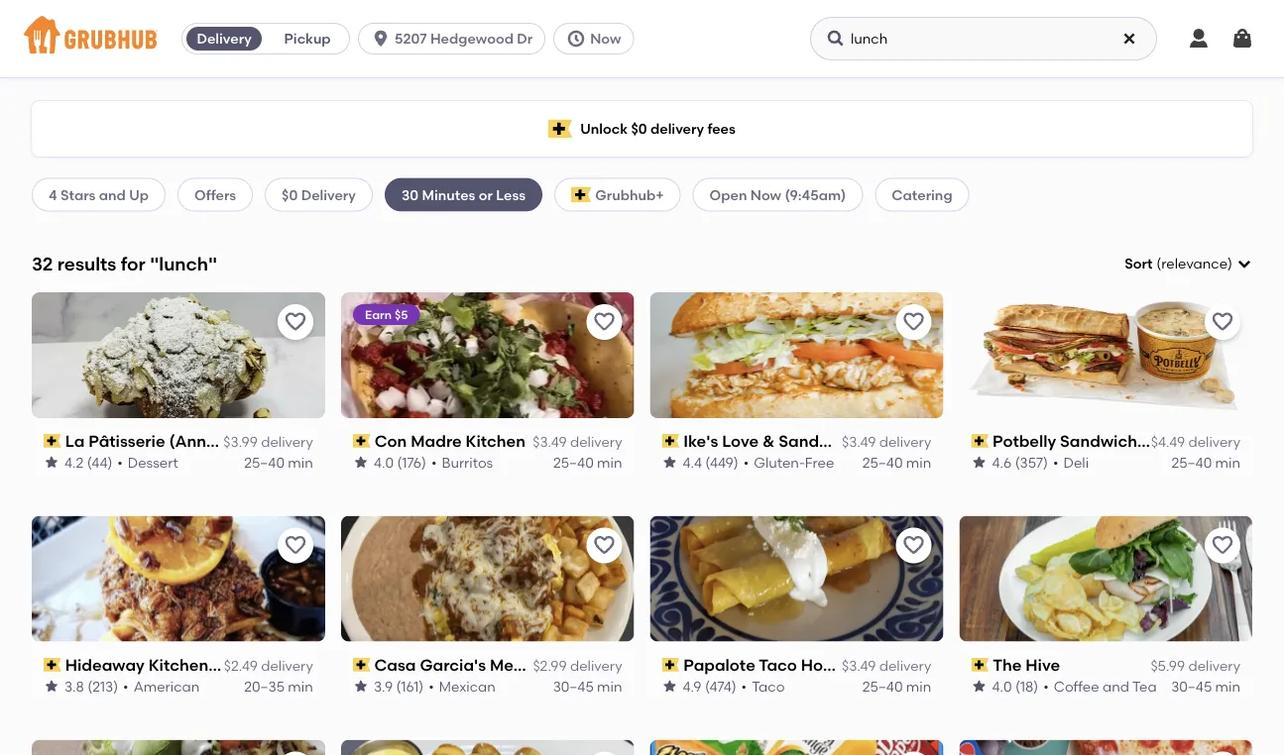 Task type: vqa. For each thing, say whether or not it's contained in the screenshot.


Task type: describe. For each thing, give the bounding box(es) containing it.
subscription pass image for casa garcia's mexican restaurant
[[353, 659, 370, 673]]

$2.99 delivery
[[533, 658, 623, 675]]

4
[[49, 186, 57, 203]]

burritos
[[442, 454, 493, 471]]

(449)
[[706, 454, 739, 471]]

30–45 min for the hive
[[1172, 678, 1241, 695]]

star icon image for con madre kitchen
[[353, 455, 369, 471]]

(9:45am)
[[785, 186, 847, 203]]

(
[[1157, 255, 1162, 272]]

$3.99 delivery
[[224, 434, 313, 451]]

5207 hedgewood dr button
[[358, 23, 554, 55]]

$5
[[394, 307, 408, 322]]

hideaway
[[65, 656, 145, 675]]

tea
[[1133, 678, 1157, 695]]

25–40 for ike's love & sandwiches
[[863, 454, 903, 471]]

unlock
[[581, 120, 628, 137]]

1 horizontal spatial kitchen
[[466, 432, 526, 451]]

$2.49 delivery
[[224, 658, 313, 675]]

$3.99
[[224, 434, 258, 451]]

• for hive
[[1044, 678, 1049, 695]]

main navigation navigation
[[0, 0, 1285, 77]]

4 stars and up
[[49, 186, 149, 203]]

min for con madre kitchen
[[597, 454, 623, 471]]

save this restaurant image for ike's love & sandwiches
[[902, 310, 926, 334]]

4.2
[[64, 454, 84, 471]]

grubhub plus flag logo image for unlock $0 delivery fees
[[549, 120, 573, 138]]

sort
[[1125, 255, 1153, 272]]

deli
[[1064, 454, 1089, 471]]

catering
[[892, 186, 953, 203]]

4.2 (44)
[[64, 454, 112, 471]]

• burritos
[[431, 454, 493, 471]]

la playa logo image
[[341, 741, 634, 756]]

unlock $0 delivery fees
[[581, 120, 736, 137]]

subscription pass image for potbelly sandwich works
[[971, 435, 989, 449]]

pâtisserie
[[88, 432, 165, 451]]

papalote taco house
[[684, 656, 851, 675]]

min for ike's love & sandwiches
[[907, 454, 932, 471]]

casa garcia's mexican restaurant
[[374, 656, 647, 675]]

save this restaurant image for papalote taco house
[[902, 534, 926, 558]]

subscription pass image for hideaway kitchen & bar
[[44, 659, 61, 673]]

la pâtisserie (annie st) logo image
[[32, 292, 325, 418]]

dessert
[[128, 454, 178, 471]]

4.6 (357)
[[992, 454, 1048, 471]]

$2.49
[[224, 658, 258, 675]]

subscription pass image for the hive
[[971, 659, 989, 673]]

potbelly sandwich works logo image
[[960, 292, 1253, 418]]

25–40 for la pâtisserie (annie st)
[[244, 454, 285, 471]]

30–45 for casa garcia's mexican restaurant
[[553, 678, 594, 695]]

$0 delivery
[[282, 186, 356, 203]]

• deli
[[1053, 454, 1089, 471]]

save this restaurant button for potbelly sandwich works
[[1205, 304, 1241, 340]]

la pâtisserie (annie st)
[[65, 432, 246, 451]]

(annie
[[169, 432, 220, 451]]

svg image inside now button
[[567, 29, 587, 49]]

save this restaurant image for la pâtisserie (annie st)
[[283, 310, 307, 334]]

$5.99 delivery
[[1151, 658, 1241, 675]]

• gluten-free
[[744, 454, 835, 471]]

results
[[57, 253, 116, 275]]

4.4
[[683, 454, 702, 471]]

star icon image for potbelly sandwich works
[[971, 455, 987, 471]]

delivery for potbelly sandwich works
[[1189, 434, 1241, 451]]

7-eleven logo image
[[960, 741, 1253, 756]]

min for potbelly sandwich works
[[1216, 454, 1241, 471]]

25–40 for papalote taco house
[[863, 678, 903, 695]]

delivery for ike's love & sandwiches
[[880, 434, 932, 451]]

4.9 (474)
[[683, 678, 737, 695]]

potbelly
[[993, 432, 1057, 451]]

stars
[[61, 186, 96, 203]]

hedgewood
[[430, 30, 514, 47]]

ike's love & sandwiches logo image
[[650, 292, 944, 418]]

the
[[993, 656, 1022, 675]]

& for bar
[[212, 656, 225, 675]]

save this restaurant button for hideaway kitchen & bar
[[278, 528, 313, 564]]

bar
[[228, 656, 256, 675]]

delivery for la pâtisserie (annie st)
[[261, 434, 313, 451]]

love
[[722, 432, 759, 451]]

delivery inside button
[[197, 30, 252, 47]]

and for tea
[[1103, 678, 1130, 695]]

25–40 min for la pâtisserie (annie st)
[[244, 454, 313, 471]]

con
[[374, 432, 407, 451]]

delivery button
[[183, 23, 266, 55]]

32 results for "lunch"
[[32, 253, 217, 275]]

sandwiches
[[779, 432, 874, 451]]

fees
[[708, 120, 736, 137]]

la
[[65, 432, 85, 451]]

$3.49 delivery for con madre kitchen
[[533, 434, 623, 451]]

$3.49 for ike's love & sandwiches
[[842, 434, 876, 451]]

the hive logo image
[[960, 517, 1253, 643]]

• for garcia's
[[429, 678, 434, 695]]

4.6
[[992, 454, 1012, 471]]

1 horizontal spatial now
[[751, 186, 782, 203]]

min for hideaway kitchen & bar
[[288, 678, 313, 695]]

casa garcia's mexican restaurant logo image
[[341, 517, 634, 643]]

1 vertical spatial delivery
[[301, 186, 356, 203]]

3.9
[[374, 678, 393, 695]]

dr
[[517, 30, 533, 47]]

star icon image for ike's love & sandwiches
[[662, 455, 678, 471]]

(176)
[[397, 454, 426, 471]]

offers
[[195, 186, 236, 203]]

grubhub plus flag logo image for grubhub+
[[572, 187, 592, 203]]

pickup
[[284, 30, 331, 47]]

open now (9:45am)
[[710, 186, 847, 203]]

sandwich
[[1061, 432, 1138, 451]]

sort ( relevance )
[[1125, 255, 1233, 272]]

star icon image for the hive
[[971, 679, 987, 695]]

4.9
[[683, 678, 702, 695]]

or
[[479, 186, 493, 203]]

hive
[[1026, 656, 1060, 675]]

4.0 for con madre kitchen
[[374, 454, 394, 471]]

5207 hedgewood dr
[[395, 30, 533, 47]]

subscription pass image for con madre kitchen
[[353, 435, 370, 449]]

$5.99
[[1151, 658, 1186, 675]]

save this restaurant button for papalote taco house
[[896, 528, 932, 564]]

taqueria arandas 2 logo image
[[32, 741, 325, 756]]

ike's
[[684, 432, 719, 451]]

hideaway kitchen & bar
[[65, 656, 256, 675]]

open
[[710, 186, 747, 203]]

delivery for hideaway kitchen & bar
[[261, 658, 313, 675]]

papalote taco house logo image
[[650, 517, 944, 643]]

save this restaurant image for casa garcia's mexican restaurant
[[593, 534, 617, 558]]

• coffee and tea
[[1044, 678, 1157, 695]]

5207
[[395, 30, 427, 47]]

3.9 (161)
[[374, 678, 424, 695]]

• for madre
[[431, 454, 437, 471]]

$3.49 delivery for ike's love & sandwiches
[[842, 434, 932, 451]]

• for taco
[[742, 678, 747, 695]]

free
[[805, 454, 835, 471]]

pickup button
[[266, 23, 349, 55]]

delivery for papalote taco house
[[880, 658, 932, 675]]

$3.49 delivery for papalote taco house
[[842, 658, 932, 675]]

subscription pass image for ike's love & sandwiches
[[662, 435, 680, 449]]



Task type: locate. For each thing, give the bounding box(es) containing it.
$3.49 for con madre kitchen
[[533, 434, 567, 451]]

and for up
[[99, 186, 126, 203]]

earn
[[365, 307, 392, 322]]

1 horizontal spatial and
[[1103, 678, 1130, 695]]

0 vertical spatial &
[[763, 432, 775, 451]]

30–45 for the hive
[[1172, 678, 1213, 695]]

delivery for con madre kitchen
[[570, 434, 623, 451]]

1 vertical spatial svg image
[[1237, 256, 1253, 272]]

1 30–45 from the left
[[553, 678, 594, 695]]

subscription pass image left potbelly
[[971, 435, 989, 449]]

25–40 min for papalote taco house
[[863, 678, 932, 695]]

up
[[129, 186, 149, 203]]

(474)
[[705, 678, 737, 695]]

$0 right unlock
[[631, 120, 647, 137]]

• dessert
[[117, 454, 178, 471]]

taco up the • taco
[[759, 656, 798, 675]]

save this restaurant button for la pâtisserie (annie st)
[[278, 304, 313, 340]]

min for papalote taco house
[[907, 678, 932, 695]]

delivery left 30
[[301, 186, 356, 203]]

star icon image left the 4.4
[[662, 455, 678, 471]]

0 vertical spatial $0
[[631, 120, 647, 137]]

relevance
[[1162, 255, 1228, 272]]

0 vertical spatial kitchen
[[466, 432, 526, 451]]

• right (213)
[[123, 678, 129, 695]]

less
[[496, 186, 526, 203]]

1 vertical spatial $0
[[282, 186, 298, 203]]

svg image
[[1231, 27, 1255, 51], [1237, 256, 1253, 272]]

subscription pass image left the
[[971, 659, 989, 673]]

min right 20–35
[[288, 678, 313, 695]]

25–40 for con madre kitchen
[[554, 454, 594, 471]]

• taco
[[742, 678, 785, 695]]

st)
[[224, 432, 246, 451]]

1 horizontal spatial 30–45
[[1172, 678, 1213, 695]]

con madre kitchen logo image
[[341, 292, 634, 418]]

25–40 min for potbelly sandwich works
[[1172, 454, 1241, 471]]

32
[[32, 253, 53, 275]]

4.0 (18)
[[992, 678, 1039, 695]]

25–40
[[244, 454, 285, 471], [554, 454, 594, 471], [863, 454, 903, 471], [1172, 454, 1213, 471], [863, 678, 903, 695]]

now button
[[554, 23, 642, 55]]

star icon image left 4.9
[[662, 679, 678, 695]]

30–45 min down "$2.99 delivery"
[[553, 678, 623, 695]]

minutes
[[422, 186, 476, 203]]

save this restaurant image for the hive
[[1211, 534, 1235, 558]]

0 vertical spatial svg image
[[1231, 27, 1255, 51]]

min for the hive
[[1216, 678, 1241, 695]]

grubhub plus flag logo image left unlock
[[549, 120, 573, 138]]

25–40 min for ike's love & sandwiches
[[863, 454, 932, 471]]

"lunch"
[[150, 253, 217, 275]]

• for sandwich
[[1053, 454, 1059, 471]]

$3.49 delivery
[[533, 434, 623, 451], [842, 434, 932, 451], [842, 658, 932, 675]]

now right 'dr'
[[590, 30, 622, 47]]

• for pâtisserie
[[117, 454, 123, 471]]

0 horizontal spatial 4.0
[[374, 454, 394, 471]]

delivery for the hive
[[1189, 658, 1241, 675]]

save this restaurant image
[[283, 310, 307, 334], [593, 310, 617, 334], [283, 534, 307, 558], [1211, 534, 1235, 558]]

star icon image for la pâtisserie (annie st)
[[44, 455, 60, 471]]

house
[[801, 656, 851, 675]]

0 horizontal spatial delivery
[[197, 30, 252, 47]]

earn $5
[[365, 307, 408, 322]]

4.0 (176)
[[374, 454, 426, 471]]

0 vertical spatial mexican
[[490, 656, 556, 675]]

2 30–45 min from the left
[[1172, 678, 1241, 695]]

delivery left pickup
[[197, 30, 252, 47]]

None field
[[1125, 254, 1253, 274]]

min down restaurant
[[597, 678, 623, 695]]

min left 4.6
[[907, 454, 932, 471]]

20–35
[[244, 678, 285, 695]]

grubhub plus flag logo image
[[549, 120, 573, 138], [572, 187, 592, 203]]

1 horizontal spatial delivery
[[301, 186, 356, 203]]

1 horizontal spatial &
[[763, 432, 775, 451]]

subscription pass image for la pâtisserie (annie st)
[[44, 435, 61, 449]]

gluten-
[[754, 454, 805, 471]]

save this restaurant button for the hive
[[1205, 528, 1241, 564]]

subscription pass image left hideaway
[[44, 659, 61, 673]]

mexican down garcia's
[[439, 678, 496, 695]]

0 horizontal spatial 30–45
[[553, 678, 594, 695]]

mexican up • mexican
[[490, 656, 556, 675]]

kitchen
[[466, 432, 526, 451], [148, 656, 209, 675]]

papalote
[[684, 656, 756, 675]]

save this restaurant image for potbelly sandwich works
[[1211, 310, 1235, 334]]

• left deli
[[1053, 454, 1059, 471]]

min
[[288, 454, 313, 471], [597, 454, 623, 471], [907, 454, 932, 471], [1216, 454, 1241, 471], [288, 678, 313, 695], [597, 678, 623, 695], [907, 678, 932, 695], [1216, 678, 1241, 695]]

30
[[402, 186, 419, 203]]

0 vertical spatial 4.0
[[374, 454, 394, 471]]

delivery for casa garcia's mexican restaurant
[[570, 658, 623, 675]]

25–40 for potbelly sandwich works
[[1172, 454, 1213, 471]]

mexican
[[490, 656, 556, 675], [439, 678, 496, 695]]

• right (44)
[[117, 454, 123, 471]]

0 horizontal spatial now
[[590, 30, 622, 47]]

4.0
[[374, 454, 394, 471], [992, 678, 1012, 695]]

now inside button
[[590, 30, 622, 47]]

$2.99
[[533, 658, 567, 675]]

save this restaurant button for ike's love & sandwiches
[[896, 304, 932, 340]]

1 vertical spatial mexican
[[439, 678, 496, 695]]

• right (18) on the right of the page
[[1044, 678, 1049, 695]]

subscription pass image left con
[[353, 435, 370, 449]]

1 vertical spatial &
[[212, 656, 225, 675]]

• for kitchen
[[123, 678, 129, 695]]

and left the tea
[[1103, 678, 1130, 695]]

casa
[[374, 656, 416, 675]]

& left bar
[[212, 656, 225, 675]]

delivery
[[651, 120, 704, 137], [261, 434, 313, 451], [570, 434, 623, 451], [880, 434, 932, 451], [1189, 434, 1241, 451], [261, 658, 313, 675], [570, 658, 623, 675], [880, 658, 932, 675], [1189, 658, 1241, 675]]

30–45 down "$2.99 delivery"
[[553, 678, 594, 695]]

ike's love & sandwiches
[[684, 432, 874, 451]]

)
[[1228, 255, 1233, 272]]

star icon image left 4.0 (18)
[[971, 679, 987, 695]]

kitchen up burritos
[[466, 432, 526, 451]]

subscription pass image
[[353, 435, 370, 449], [662, 435, 680, 449], [971, 435, 989, 449], [44, 659, 61, 673], [353, 659, 370, 673]]

• mexican
[[429, 678, 496, 695]]

save this restaurant image
[[902, 310, 926, 334], [1211, 310, 1235, 334], [593, 534, 617, 558], [902, 534, 926, 558]]

taco for •
[[752, 678, 785, 695]]

coffee
[[1054, 678, 1100, 695]]

20–35 min
[[244, 678, 313, 695]]

none field containing sort
[[1125, 254, 1253, 274]]

save this restaurant image for hideaway kitchen & bar
[[283, 534, 307, 558]]

& up gluten- at the right bottom
[[763, 432, 775, 451]]

subscription pass image left the papalote
[[662, 659, 680, 673]]

star icon image left 3.8
[[44, 679, 60, 695]]

4.4 (449)
[[683, 454, 739, 471]]

1 vertical spatial kitchen
[[148, 656, 209, 675]]

•
[[117, 454, 123, 471], [431, 454, 437, 471], [744, 454, 749, 471], [1053, 454, 1059, 471], [123, 678, 129, 695], [429, 678, 434, 695], [742, 678, 747, 695], [1044, 678, 1049, 695]]

kitchen up american
[[148, 656, 209, 675]]

1 vertical spatial now
[[751, 186, 782, 203]]

subscription pass image
[[44, 435, 61, 449], [662, 659, 680, 673], [971, 659, 989, 673]]

0 vertical spatial and
[[99, 186, 126, 203]]

star icon image for papalote taco house
[[662, 679, 678, 695]]

1 horizontal spatial subscription pass image
[[662, 659, 680, 673]]

star icon image for hideaway kitchen & bar
[[44, 679, 60, 695]]

1 vertical spatial taco
[[752, 678, 785, 695]]

min down $5.99 delivery
[[1216, 678, 1241, 695]]

star icon image left 4.0 (176)
[[353, 455, 369, 471]]

25–40 min
[[244, 454, 313, 471], [554, 454, 623, 471], [863, 454, 932, 471], [1172, 454, 1241, 471], [863, 678, 932, 695]]

25–40 min for con madre kitchen
[[554, 454, 623, 471]]

30–45 down $5.99 delivery
[[1172, 678, 1213, 695]]

$4.49
[[1152, 434, 1186, 451]]

hideaway kitchen & bar logo image
[[32, 517, 325, 643]]

$3.49
[[533, 434, 567, 451], [842, 434, 876, 451], [842, 658, 876, 675]]

& for sandwiches
[[763, 432, 775, 451]]

0 horizontal spatial kitchen
[[148, 656, 209, 675]]

$0 right offers
[[282, 186, 298, 203]]

1 horizontal spatial 4.0
[[992, 678, 1012, 695]]

4.0 down con
[[374, 454, 394, 471]]

star icon image
[[44, 455, 60, 471], [353, 455, 369, 471], [662, 455, 678, 471], [971, 455, 987, 471], [44, 679, 60, 695], [353, 679, 369, 695], [662, 679, 678, 695], [971, 679, 987, 695]]

Search for food, convenience, alcohol... search field
[[811, 17, 1158, 61]]

now right the open
[[751, 186, 782, 203]]

• down madre
[[431, 454, 437, 471]]

1 horizontal spatial $0
[[631, 120, 647, 137]]

$0
[[631, 120, 647, 137], [282, 186, 298, 203]]

• right (161)
[[429, 678, 434, 695]]

4.0 down the
[[992, 678, 1012, 695]]

min down $4.49 delivery
[[1216, 454, 1241, 471]]

1 30–45 min from the left
[[553, 678, 623, 695]]

min left the 4.4
[[597, 454, 623, 471]]

taco down papalote taco house
[[752, 678, 785, 695]]

1 vertical spatial and
[[1103, 678, 1130, 695]]

min for la pâtisserie (annie st)
[[288, 454, 313, 471]]

0 vertical spatial grubhub plus flag logo image
[[549, 120, 573, 138]]

star icon image left the 3.9
[[353, 679, 369, 695]]

(357)
[[1015, 454, 1048, 471]]

delivery
[[197, 30, 252, 47], [301, 186, 356, 203]]

0 horizontal spatial subscription pass image
[[44, 435, 61, 449]]

grubhub+
[[596, 186, 664, 203]]

4.0 for the hive
[[992, 678, 1012, 695]]

• down love
[[744, 454, 749, 471]]

subscription pass image for papalote taco house
[[662, 659, 680, 673]]

min for casa garcia's mexican restaurant
[[597, 678, 623, 695]]

0 horizontal spatial &
[[212, 656, 225, 675]]

star icon image for casa garcia's mexican restaurant
[[353, 679, 369, 695]]

taco for papalote
[[759, 656, 798, 675]]

svg image inside main navigation navigation
[[1231, 27, 1255, 51]]

star icon image left '4.2'
[[44, 455, 60, 471]]

$3.49 for papalote taco house
[[842, 658, 876, 675]]

(161)
[[396, 678, 424, 695]]

3.8 (213)
[[64, 678, 118, 695]]

svg image inside 5207 hedgewood dr button
[[371, 29, 391, 49]]

0 vertical spatial taco
[[759, 656, 798, 675]]

$4.49 delivery
[[1152, 434, 1241, 451]]

0 vertical spatial now
[[590, 30, 622, 47]]

0 horizontal spatial $0
[[282, 186, 298, 203]]

works
[[1142, 432, 1190, 451]]

subscription pass image left ike's
[[662, 435, 680, 449]]

potbelly sandwich works
[[993, 432, 1190, 451]]

• for love
[[744, 454, 749, 471]]

• right (474)
[[742, 678, 747, 695]]

the hive
[[993, 656, 1060, 675]]

con madre kitchen
[[374, 432, 526, 451]]

svg image
[[1188, 27, 1211, 51], [371, 29, 391, 49], [567, 29, 587, 49], [826, 29, 846, 49], [1122, 31, 1138, 47]]

american
[[134, 678, 200, 695]]

save this restaurant button for casa garcia's mexican restaurant
[[587, 528, 623, 564]]

min down $3.99 delivery on the left of page
[[288, 454, 313, 471]]

1 vertical spatial grubhub plus flag logo image
[[572, 187, 592, 203]]

grubhub plus flag logo image left grubhub+
[[572, 187, 592, 203]]

0 vertical spatial delivery
[[197, 30, 252, 47]]

30–45 min
[[553, 678, 623, 695], [1172, 678, 1241, 695]]

subscription pass image left casa
[[353, 659, 370, 673]]

(18)
[[1016, 678, 1039, 695]]

0 horizontal spatial 30–45 min
[[553, 678, 623, 695]]

30–45 min down $5.99 delivery
[[1172, 678, 1241, 695]]

30 minutes or less
[[402, 186, 526, 203]]

2 horizontal spatial subscription pass image
[[971, 659, 989, 673]]

and
[[99, 186, 126, 203], [1103, 678, 1130, 695]]

0 horizontal spatial and
[[99, 186, 126, 203]]

star icon image left 4.6
[[971, 455, 987, 471]]

taco
[[759, 656, 798, 675], [752, 678, 785, 695]]

1 vertical spatial 4.0
[[992, 678, 1012, 695]]

2 30–45 from the left
[[1172, 678, 1213, 695]]

garcia's
[[420, 656, 486, 675]]

now
[[590, 30, 622, 47], [751, 186, 782, 203]]

(44)
[[87, 454, 112, 471]]

and left "up"
[[99, 186, 126, 203]]

gopuff - convenience, alcohol, & more logo image
[[650, 741, 944, 756]]

min left 4.0 (18)
[[907, 678, 932, 695]]

30–45 min for casa garcia's mexican restaurant
[[553, 678, 623, 695]]

subscription pass image left la
[[44, 435, 61, 449]]

1 horizontal spatial 30–45 min
[[1172, 678, 1241, 695]]



